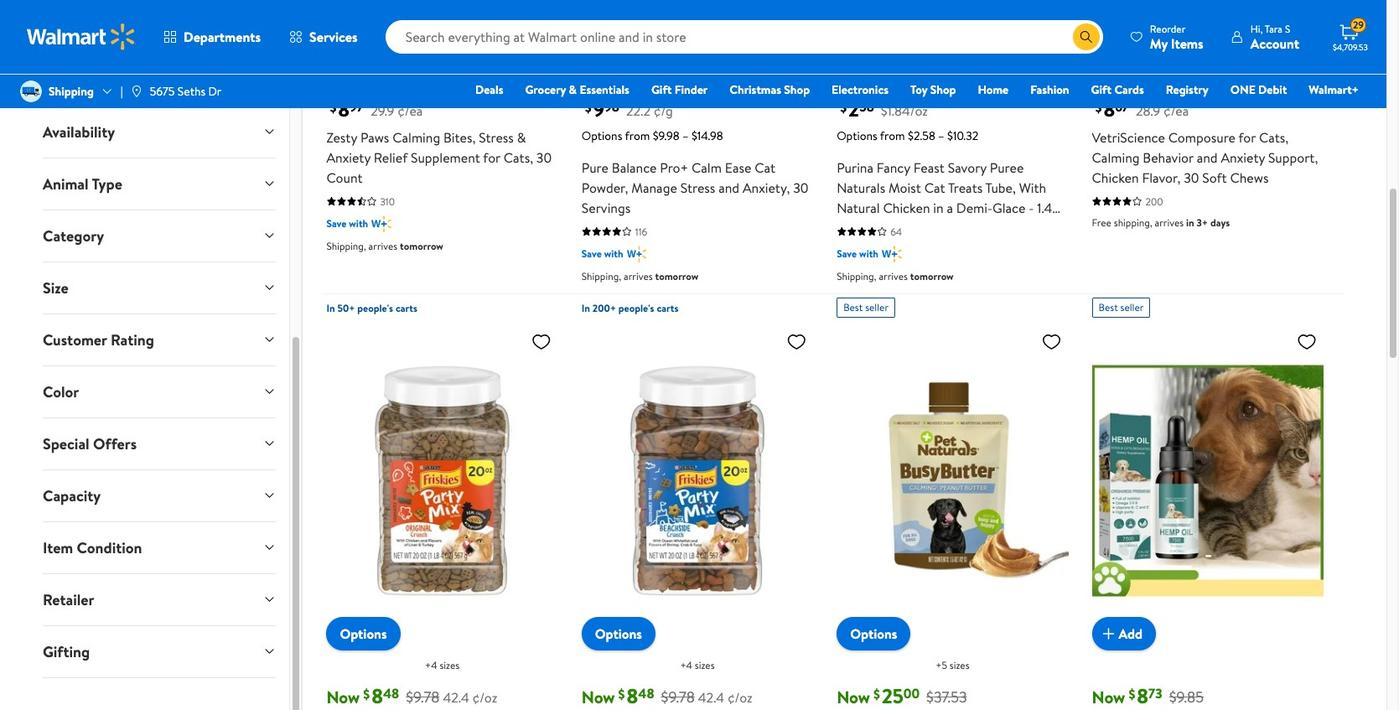 Task type: vqa. For each thing, say whether or not it's contained in the screenshot.
The Holiday Shop to the top
no



Task type: locate. For each thing, give the bounding box(es) containing it.
0 horizontal spatial ¢/ea
[[397, 101, 423, 120]]

sizes for in 50+ people's carts
[[440, 658, 459, 673]]

2 seller from the left
[[1120, 300, 1144, 314]]

stress inside pure balance pro+ calm ease cat powder, manage stress and anxiety, 30 servings
[[680, 178, 715, 197]]

purina fancy feast savory puree naturals moist cat treats tube, with natural chicken in a demi-glace - 1.4 oz. box image
[[837, 0, 1068, 50]]

64
[[890, 224, 902, 239]]

3 now from the left
[[837, 686, 870, 709]]

shipping, down box
[[837, 269, 876, 283]]

fashion
[[1030, 81, 1069, 98]]

2 options from the left
[[943, 71, 976, 85]]

1 horizontal spatial +4
[[680, 658, 692, 673]]

0 horizontal spatial –
[[682, 127, 689, 144]]

2 +2 options from the left
[[930, 71, 976, 85]]

2 ¢/ea from the left
[[1164, 101, 1189, 120]]

& down grocery
[[517, 128, 526, 146]]

save down "count" in the left of the page
[[326, 216, 347, 230]]

from inside $ 9 98 22.2 ¢/g options from $9.98 – $14.98
[[625, 127, 650, 144]]

42.4 for in 50+ people's carts
[[443, 688, 469, 707]]

– right $2.58
[[938, 127, 944, 144]]

animal type
[[43, 173, 122, 194]]

0 horizontal spatial sizes
[[440, 658, 459, 673]]

0 horizontal spatial stress
[[479, 128, 514, 146]]

0 horizontal spatial cat
[[755, 158, 776, 177]]

0 horizontal spatial ¢/oz
[[472, 688, 497, 707]]

30 right the anxiety,
[[793, 178, 808, 197]]

1 horizontal spatial chicken
[[1092, 168, 1139, 187]]

0 vertical spatial for
[[1239, 128, 1256, 146]]

0 horizontal spatial $9.78
[[406, 687, 440, 708]]

0 horizontal spatial options
[[688, 71, 721, 85]]

+2 up $ 9 98 22.2 ¢/g options from $9.98 – $14.98
[[674, 71, 686, 85]]

now for friskies cat treats, party mix original crunch, 20 oz. canister image options link
[[326, 686, 360, 709]]

$37.53
[[926, 687, 967, 708]]

2 +4 sizes from the left
[[680, 658, 715, 673]]

save with left walmart plus icon
[[582, 246, 623, 260]]

1 horizontal spatial 8
[[1104, 94, 1115, 123]]

add for 67
[[1119, 37, 1143, 56]]

48 for in 200+ people's carts
[[638, 685, 654, 703]]

departments
[[184, 28, 261, 46]]

save for 2
[[837, 246, 857, 260]]

1 gift from the left
[[651, 81, 672, 98]]

2 from from the left
[[880, 127, 905, 144]]

48 for in 50+ people's carts
[[383, 685, 399, 703]]

0 horizontal spatial 48
[[383, 685, 399, 703]]

with down "count" in the left of the page
[[349, 216, 368, 230]]

shipping, arrives tomorrow down 64
[[837, 269, 954, 283]]

cats,
[[1259, 128, 1289, 146], [504, 148, 533, 167]]

chews
[[1230, 168, 1269, 187]]

shipping, arrives tomorrow down walmart plus icon
[[582, 269, 698, 283]]

and down ease at the right top of the page
[[719, 178, 739, 197]]

gift left 67
[[1091, 81, 1112, 98]]

1 shop from the left
[[784, 81, 810, 98]]

1 horizontal spatial $9.78
[[661, 687, 695, 708]]

composure
[[1168, 128, 1236, 146]]

add button up 73
[[1092, 617, 1156, 651]]

and down composure on the top of the page
[[1197, 148, 1218, 167]]

anxiety inside $ 8 67 28.9 ¢/ea vetriscience composure for cats, calming behavior and anxiety support, chicken flavor, 30 soft chews
[[1221, 148, 1265, 167]]

0 horizontal spatial from
[[625, 127, 650, 144]]

0 horizontal spatial &
[[517, 128, 526, 146]]

1 now from the left
[[326, 686, 360, 709]]

toy shop link
[[903, 80, 964, 99]]

– inside $ 2 58 $1.84/oz options from $2.58 – $10.32
[[938, 127, 944, 144]]

+4 sizes
[[425, 658, 459, 673], [680, 658, 715, 673]]

stress down calm
[[680, 178, 715, 197]]

0 horizontal spatial +2 options
[[674, 71, 721, 85]]

save left walmart plus icon
[[582, 246, 602, 260]]

color
[[43, 381, 79, 402]]

gift finder link
[[644, 80, 715, 99]]

1 vertical spatial stress
[[680, 178, 715, 197]]

0 horizontal spatial for
[[483, 148, 500, 167]]

0 horizontal spatial in
[[326, 301, 335, 315]]

for right supplement
[[483, 148, 500, 167]]

in left the 50+
[[326, 301, 335, 315]]

options
[[595, 37, 642, 56], [850, 37, 897, 56], [582, 127, 622, 144], [837, 127, 877, 144], [340, 625, 387, 643], [595, 625, 642, 643], [850, 625, 897, 643]]

28.9
[[1136, 101, 1160, 120]]

2 in from the left
[[582, 301, 590, 315]]

1 vertical spatial add to cart image
[[1099, 624, 1119, 644]]

now $ for friskies cat treats, party mix original crunch, 20 oz. canister image options link
[[326, 685, 370, 709]]

8 up vetriscience
[[1104, 94, 1115, 123]]

1 anxiety from the left
[[326, 148, 371, 167]]

& right grocery
[[569, 81, 577, 98]]

shop right the toy at the right top of page
[[930, 81, 956, 98]]

add for 97
[[353, 37, 377, 56]]

8 inside $ 8 67 28.9 ¢/ea vetriscience composure for cats, calming behavior and anxiety support, chicken flavor, 30 soft chews
[[1104, 94, 1115, 123]]

1 horizontal spatial shipping, arrives tomorrow
[[582, 269, 698, 283]]

calming up relief
[[392, 128, 440, 146]]

2 horizontal spatial shipping, arrives tomorrow
[[837, 269, 954, 283]]

2 shop from the left
[[930, 81, 956, 98]]

cards
[[1114, 81, 1144, 98]]

8
[[338, 94, 350, 123], [1104, 94, 1115, 123]]

0 horizontal spatial $9.78 42.4 ¢/oz
[[406, 687, 497, 708]]

1 from from the left
[[625, 127, 650, 144]]

1 horizontal spatial +2 options
[[930, 71, 976, 85]]

1 horizontal spatial gift
[[1091, 81, 1112, 98]]

5675 seths dr
[[150, 83, 221, 100]]

+2 for 9
[[674, 71, 686, 85]]

1 horizontal spatial ¢/ea
[[1164, 101, 1189, 120]]

1 +2 options from the left
[[674, 71, 721, 85]]

pure
[[582, 158, 609, 177]]

8 inside $ 8 97 29.9 ¢/ea zesty paws calming bites, stress & anxiety relief supplement for cats, 30 count
[[338, 94, 350, 123]]

with for 2
[[859, 246, 879, 260]]

¢/ea
[[397, 101, 423, 120], [1164, 101, 1189, 120]]

–
[[682, 127, 689, 144], [938, 127, 944, 144]]

+2
[[674, 71, 686, 85], [930, 71, 941, 85]]

– inside $ 9 98 22.2 ¢/g options from $9.98 – $14.98
[[682, 127, 689, 144]]

1 $9.78 from the left
[[406, 687, 440, 708]]

&
[[569, 81, 577, 98], [517, 128, 526, 146]]

$
[[330, 98, 336, 116], [585, 98, 592, 116], [840, 98, 847, 116], [1095, 98, 1102, 116], [363, 685, 370, 704], [618, 685, 625, 704], [873, 685, 880, 704], [1129, 685, 1135, 704]]

1 vertical spatial for
[[483, 148, 500, 167]]

1 in from the left
[[326, 301, 335, 315]]

shop for christmas shop
[[784, 81, 810, 98]]

tomorrow
[[400, 239, 443, 253], [655, 269, 698, 283], [910, 269, 954, 283]]

add
[[353, 37, 377, 56], [1119, 37, 1143, 56], [1119, 625, 1143, 643]]

gifting button
[[29, 626, 290, 677]]

0 horizontal spatial shop
[[784, 81, 810, 98]]

soft
[[1202, 168, 1227, 187]]

0 vertical spatial walmart plus image
[[372, 215, 391, 232]]

0 vertical spatial cats,
[[1259, 128, 1289, 146]]

cats, down grocery
[[504, 148, 533, 167]]

tomorrow up in 200+ people's carts
[[655, 269, 698, 283]]

30 inside $ 8 97 29.9 ¢/ea zesty paws calming bites, stress & anxiety relief supplement for cats, 30 count
[[536, 148, 552, 167]]

retailer button
[[29, 574, 290, 625]]

1 horizontal spatial best seller
[[1099, 300, 1144, 314]]

people's for 200+
[[618, 301, 654, 315]]

¢/oz for in 200+ people's carts
[[728, 688, 753, 707]]

+2 options right the toy at the right top of page
[[930, 71, 976, 85]]

2 gift from the left
[[1091, 81, 1112, 98]]

cat
[[755, 158, 776, 177], [924, 178, 945, 197]]

2 horizontal spatial tomorrow
[[910, 269, 954, 283]]

1 horizontal spatial tomorrow
[[655, 269, 698, 283]]

retailer tab
[[29, 574, 290, 625]]

2 – from the left
[[938, 127, 944, 144]]

carts right the 50+
[[396, 301, 417, 315]]

30 inside $ 8 67 28.9 ¢/ea vetriscience composure for cats, calming behavior and anxiety support, chicken flavor, 30 soft chews
[[1184, 168, 1199, 187]]

options inside $ 2 58 $1.84/oz options from $2.58 – $10.32
[[837, 127, 877, 144]]

0 horizontal spatial seller
[[865, 300, 889, 314]]

tomorrow for 2
[[910, 269, 954, 283]]

with left walmart plus icon
[[604, 246, 623, 260]]

add to cart image
[[1099, 37, 1119, 57], [1099, 624, 1119, 644]]

0 vertical spatial chicken
[[1092, 168, 1139, 187]]

gift inside "link"
[[1091, 81, 1112, 98]]

¢/ea inside $ 8 97 29.9 ¢/ea zesty paws calming bites, stress & anxiety relief supplement for cats, 30 count
[[397, 101, 423, 120]]

customer rating
[[43, 329, 154, 350]]

0 horizontal spatial shipping,
[[326, 239, 366, 253]]

options link for pet naturals busybutter easy squeeze calming peanut butter for dogs, 6 pouches - great for treats, training, calming, and occupier toys - no added salt or sugar image
[[837, 617, 911, 651]]

0 horizontal spatial best
[[843, 300, 863, 314]]

tomorrow up in 50+ people's carts on the top left
[[400, 239, 443, 253]]

0 horizontal spatial gift
[[651, 81, 672, 98]]

best seller for $9.85
[[1099, 300, 1144, 314]]

add to favorites list, friskies cat treats, party mix beachside crunch, 20 oz. canister image
[[786, 331, 807, 352]]

1 vertical spatial and
[[719, 178, 739, 197]]

carts right 200+ at the top of page
[[657, 301, 678, 315]]

1 vertical spatial &
[[517, 128, 526, 146]]

2 ¢/oz from the left
[[728, 688, 753, 707]]

0 vertical spatial add to cart image
[[1099, 37, 1119, 57]]

0 vertical spatial stress
[[479, 128, 514, 146]]

now
[[326, 686, 360, 709], [582, 686, 615, 709], [837, 686, 870, 709], [1092, 686, 1125, 709]]

sizes for in 200+ people's carts
[[695, 658, 715, 673]]

2 $9.78 42.4 ¢/oz from the left
[[661, 687, 753, 708]]

treats
[[948, 178, 983, 197]]

4 now from the left
[[1092, 686, 1125, 709]]

cats, up support,
[[1259, 128, 1289, 146]]

type
[[92, 173, 122, 194]]

0 horizontal spatial chicken
[[883, 198, 930, 217]]

$ 8 97 29.9 ¢/ea zesty paws calming bites, stress & anxiety relief supplement for cats, 30 count
[[326, 94, 552, 187]]

special
[[43, 433, 89, 454]]

1 horizontal spatial in
[[582, 301, 590, 315]]

for up the chews
[[1239, 128, 1256, 146]]

0 horizontal spatial +4
[[425, 658, 437, 673]]

1 horizontal spatial walmart plus image
[[882, 245, 902, 262]]

2 best seller from the left
[[1099, 300, 1144, 314]]

save with for 2
[[837, 246, 879, 260]]

1 ¢/oz from the left
[[472, 688, 497, 707]]

capacity button
[[29, 470, 290, 521]]

– right $9.98
[[682, 127, 689, 144]]

calming
[[392, 128, 440, 146], [1092, 148, 1140, 167]]

+2 right the toy at the right top of page
[[930, 71, 941, 85]]

stress right bites,
[[479, 128, 514, 146]]

Walmart Site-Wide search field
[[385, 20, 1103, 54]]

0 vertical spatial and
[[1197, 148, 1218, 167]]

availability button
[[29, 106, 290, 157]]

1 horizontal spatial cats,
[[1259, 128, 1289, 146]]

1 horizontal spatial save
[[582, 246, 602, 260]]

add button up 97
[[326, 30, 391, 63]]

1 8 from the left
[[338, 94, 350, 123]]

0 horizontal spatial calming
[[392, 128, 440, 146]]

shop for toy shop
[[930, 81, 956, 98]]

3 sizes from the left
[[950, 658, 970, 673]]

2 now from the left
[[582, 686, 615, 709]]

1 +2 from the left
[[674, 71, 686, 85]]

30 left pure
[[536, 148, 552, 167]]

chicken down the "moist"
[[883, 198, 930, 217]]

balance
[[612, 158, 657, 177]]

1 ¢/ea from the left
[[397, 101, 423, 120]]

1 now $ from the left
[[326, 685, 370, 709]]

0 horizontal spatial 8
[[338, 94, 350, 123]]

¢/ea down registry link
[[1164, 101, 1189, 120]]

1 people's from the left
[[357, 301, 393, 315]]

+4
[[425, 658, 437, 673], [680, 658, 692, 673]]

special offers tab
[[29, 418, 290, 469]]

best
[[843, 300, 863, 314], [1099, 300, 1118, 314]]

0 horizontal spatial anxiety
[[326, 148, 371, 167]]

item
[[43, 537, 73, 558]]

+2 options down pure balance pro+ calm ease cat powder, manage stress and anxiety, 30 servings image
[[674, 71, 721, 85]]

2 anxiety from the left
[[1221, 148, 1265, 167]]

seller for $37.53
[[865, 300, 889, 314]]

in left 200+ at the top of page
[[582, 301, 590, 315]]

gift up ¢/g
[[651, 81, 672, 98]]

1 horizontal spatial sizes
[[695, 658, 715, 673]]

1 horizontal spatial and
[[1197, 148, 1218, 167]]

0 horizontal spatial shipping, arrives tomorrow
[[326, 239, 443, 253]]

¢/oz for in 50+ people's carts
[[472, 688, 497, 707]]

0 vertical spatial &
[[569, 81, 577, 98]]

shipping, for 2
[[837, 269, 876, 283]]

1 horizontal spatial stress
[[680, 178, 715, 197]]

$ inside $ 2 58 $1.84/oz options from $2.58 – $10.32
[[840, 98, 847, 116]]

1 horizontal spatial anxiety
[[1221, 148, 1265, 167]]

1 $9.78 42.4 ¢/oz from the left
[[406, 687, 497, 708]]

and inside pure balance pro+ calm ease cat powder, manage stress and anxiety, 30 servings
[[719, 178, 739, 197]]

color tab
[[29, 366, 290, 417]]

1 horizontal spatial save with
[[582, 246, 623, 260]]

save with down "count" in the left of the page
[[326, 216, 368, 230]]

1 vertical spatial walmart plus image
[[882, 245, 902, 262]]

options left the christmas
[[688, 71, 721, 85]]

demi-
[[956, 198, 993, 217]]

1 horizontal spatial $9.78 42.4 ¢/oz
[[661, 687, 753, 708]]

chicken down vetriscience
[[1092, 168, 1139, 187]]

0 horizontal spatial people's
[[357, 301, 393, 315]]

best for $9.85
[[1099, 300, 1118, 314]]

support,
[[1268, 148, 1318, 167]]

2 now $ from the left
[[582, 685, 625, 709]]

shipping, arrives tomorrow down '310'
[[326, 239, 443, 253]]

arrives down '310'
[[369, 239, 398, 253]]

2 best from the left
[[1099, 300, 1118, 314]]

1 horizontal spatial shipping,
[[582, 269, 621, 283]]

0 horizontal spatial +4 sizes
[[425, 658, 459, 673]]

2 42.4 from the left
[[698, 688, 724, 707]]

in
[[933, 198, 944, 217], [1186, 215, 1194, 229]]

anxiety
[[326, 148, 371, 167], [1221, 148, 1265, 167]]

+2 options for 9
[[674, 71, 721, 85]]

save with for 9
[[582, 246, 623, 260]]

options for 9
[[688, 71, 721, 85]]

shop right the christmas
[[784, 81, 810, 98]]

30
[[536, 148, 552, 167], [1184, 168, 1199, 187], [793, 178, 808, 197]]

2 horizontal spatial save with
[[837, 246, 879, 260]]

 image
[[130, 85, 143, 98]]

¢/ea inside $ 8 67 28.9 ¢/ea vetriscience composure for cats, calming behavior and anxiety support, chicken flavor, 30 soft chews
[[1164, 101, 1189, 120]]

1 42.4 from the left
[[443, 688, 469, 707]]

1 +4 sizes from the left
[[425, 658, 459, 673]]

1 sizes from the left
[[440, 658, 459, 673]]

1 48 from the left
[[383, 685, 399, 703]]

people's right 200+ at the top of page
[[618, 301, 654, 315]]

1 horizontal spatial ¢/oz
[[728, 688, 753, 707]]

1 horizontal spatial best
[[1099, 300, 1118, 314]]

shop
[[784, 81, 810, 98], [930, 81, 956, 98]]

electronics
[[832, 81, 889, 98]]

anxiety up "count" in the left of the page
[[326, 148, 371, 167]]

add button for 97
[[326, 30, 391, 63]]

0 horizontal spatial in
[[933, 198, 944, 217]]

toy shop
[[910, 81, 956, 98]]

1 +4 from the left
[[425, 658, 437, 673]]

3 now $ from the left
[[837, 685, 880, 709]]

2 horizontal spatial shipping,
[[837, 269, 876, 283]]

with down box
[[859, 246, 879, 260]]

1 vertical spatial calming
[[1092, 148, 1140, 167]]

add button up cards
[[1092, 30, 1156, 63]]

and inside $ 8 67 28.9 ¢/ea vetriscience composure for cats, calming behavior and anxiety support, chicken flavor, 30 soft chews
[[1197, 148, 1218, 167]]

1 horizontal spatial seller
[[1120, 300, 1144, 314]]

 image
[[20, 80, 42, 102]]

one
[[1230, 81, 1256, 98]]

1 best from the left
[[843, 300, 863, 314]]

pet naturals busybutter easy squeeze calming peanut butter for dogs, 6 pouches - great for treats, training, calming, and occupier toys - no added salt or sugar image
[[837, 324, 1068, 637]]

1.4
[[1037, 198, 1052, 217]]

0 vertical spatial calming
[[392, 128, 440, 146]]

options link for friskies cat treats, party mix original crunch, 20 oz. canister image
[[326, 617, 400, 651]]

anxiety up the chews
[[1221, 148, 1265, 167]]

shipping, up 200+ at the top of page
[[582, 269, 621, 283]]

1 best seller from the left
[[843, 300, 889, 314]]

flavor,
[[1142, 168, 1181, 187]]

9
[[593, 94, 604, 123]]

$2.58
[[908, 127, 935, 144]]

from down $1.84/oz
[[880, 127, 905, 144]]

4 now $ from the left
[[1092, 685, 1135, 709]]

shipping,
[[326, 239, 366, 253], [582, 269, 621, 283], [837, 269, 876, 283]]

1 horizontal spatial options
[[943, 71, 976, 85]]

cat up the anxiety,
[[755, 158, 776, 177]]

2 horizontal spatial save
[[837, 246, 857, 260]]

cat down feast
[[924, 178, 945, 197]]

shipping, for 9
[[582, 269, 621, 283]]

walmart plus image down 64
[[882, 245, 902, 262]]

search icon image
[[1080, 30, 1093, 44]]

for inside $ 8 67 28.9 ¢/ea vetriscience composure for cats, calming behavior and anxiety support, chicken flavor, 30 soft chews
[[1239, 128, 1256, 146]]

2 sizes from the left
[[695, 658, 715, 673]]

toy
[[910, 81, 927, 98]]

tomorrow down a
[[910, 269, 954, 283]]

1 seller from the left
[[865, 300, 889, 314]]

¢/ea right 29.9 at top
[[397, 101, 423, 120]]

1 vertical spatial chicken
[[883, 198, 930, 217]]

1 horizontal spatial calming
[[1092, 148, 1140, 167]]

1 horizontal spatial 30
[[793, 178, 808, 197]]

8 up zesty
[[338, 94, 350, 123]]

home link
[[970, 80, 1016, 99]]

free
[[1092, 215, 1111, 229]]

58
[[859, 97, 874, 116]]

options inside $ 9 98 22.2 ¢/g options from $9.98 – $14.98
[[582, 127, 622, 144]]

0 horizontal spatial carts
[[396, 301, 417, 315]]

2 carts from the left
[[657, 301, 678, 315]]

30 left soft
[[1184, 168, 1199, 187]]

grocery
[[525, 81, 566, 98]]

¢/ea for $ 8 67 28.9 ¢/ea vetriscience composure for cats, calming behavior and anxiety support, chicken flavor, 30 soft chews
[[1164, 101, 1189, 120]]

1 options from the left
[[688, 71, 721, 85]]

in left 3+
[[1186, 215, 1194, 229]]

2 horizontal spatial with
[[859, 246, 879, 260]]

30 for $ 8 67 28.9 ¢/ea vetriscience composure for cats, calming behavior and anxiety support, chicken flavor, 30 soft chews
[[1184, 168, 1199, 187]]

seller for $9.85
[[1120, 300, 1144, 314]]

from down 22.2 on the left top
[[625, 127, 650, 144]]

0 horizontal spatial 42.4
[[443, 688, 469, 707]]

2 horizontal spatial sizes
[[950, 658, 970, 673]]

0 horizontal spatial cats,
[[504, 148, 533, 167]]

shipping,
[[1114, 215, 1152, 229]]

shipping, up the 50+
[[326, 239, 366, 253]]

1 – from the left
[[682, 127, 689, 144]]

people's right the 50+
[[357, 301, 393, 315]]

1 horizontal spatial 48
[[638, 685, 654, 703]]

$ inside $ 8 97 29.9 ¢/ea zesty paws calming bites, stress & anxiety relief supplement for cats, 30 count
[[330, 98, 336, 116]]

in left a
[[933, 198, 944, 217]]

paws
[[360, 128, 389, 146]]

calming down vetriscience
[[1092, 148, 1140, 167]]

save down oz.
[[837, 246, 857, 260]]

1 horizontal spatial 42.4
[[698, 688, 724, 707]]

2 horizontal spatial 30
[[1184, 168, 1199, 187]]

options
[[688, 71, 721, 85], [943, 71, 976, 85]]

2 +4 from the left
[[680, 658, 692, 673]]

0 horizontal spatial 30
[[536, 148, 552, 167]]

1 horizontal spatial carts
[[657, 301, 678, 315]]

gifting tab
[[29, 626, 290, 677]]

walmart plus image
[[372, 215, 391, 232], [882, 245, 902, 262]]

1 horizontal spatial +4 sizes
[[680, 658, 715, 673]]

items
[[1171, 34, 1204, 52]]

1 horizontal spatial shop
[[930, 81, 956, 98]]

2 48 from the left
[[638, 685, 654, 703]]

67
[[1115, 97, 1129, 116]]

options left home
[[943, 71, 976, 85]]

2 people's from the left
[[618, 301, 654, 315]]

walmart plus image down '310'
[[372, 215, 391, 232]]

gift cards link
[[1084, 80, 1152, 99]]

save with down box
[[837, 246, 879, 260]]

2 $9.78 from the left
[[661, 687, 695, 708]]

22.2
[[626, 101, 650, 120]]

29
[[1353, 18, 1364, 32]]

2 8 from the left
[[1104, 94, 1115, 123]]

1 vertical spatial cat
[[924, 178, 945, 197]]

2 +2 from the left
[[930, 71, 941, 85]]

1 horizontal spatial cat
[[924, 178, 945, 197]]

1 horizontal spatial with
[[604, 246, 623, 260]]

count
[[326, 168, 363, 187]]

-
[[1029, 198, 1034, 217]]

1 carts from the left
[[396, 301, 417, 315]]

$14.98
[[691, 127, 723, 144]]

0 horizontal spatial +2
[[674, 71, 686, 85]]



Task type: describe. For each thing, give the bounding box(es) containing it.
tomorrow for 9
[[655, 269, 698, 283]]

1 horizontal spatial &
[[569, 81, 577, 98]]

200
[[1146, 194, 1163, 208]]

$9.98
[[653, 127, 680, 144]]

calm
[[692, 158, 722, 177]]

walmart+ link
[[1301, 80, 1366, 99]]

¢/ea for $ 8 97 29.9 ¢/ea zesty paws calming bites, stress & anxiety relief supplement for cats, 30 count
[[397, 101, 423, 120]]

anxiety inside $ 8 97 29.9 ¢/ea zesty paws calming bites, stress & anxiety relief supplement for cats, 30 count
[[326, 148, 371, 167]]

200+
[[592, 301, 616, 315]]

shipping, arrives tomorrow for 2
[[837, 269, 954, 283]]

gift for gift finder
[[651, 81, 672, 98]]

gifting
[[43, 641, 90, 662]]

0 horizontal spatial walmart plus image
[[372, 215, 391, 232]]

registry
[[1166, 81, 1209, 98]]

98
[[604, 97, 620, 116]]

account
[[1251, 34, 1299, 52]]

cat inside pure balance pro+ calm ease cat powder, manage stress and anxiety, 30 servings
[[755, 158, 776, 177]]

options link for friskies cat treats, party mix beachside crunch, 20 oz. canister image
[[582, 617, 656, 651]]

christmas shop link
[[722, 80, 817, 99]]

2
[[848, 94, 859, 123]]

pet oil for cats and dogs relieve pain anxiety oil to enhance immunity,cats & pets, skin and coat health, calming dog supplement to support stress from travel, separation image
[[1092, 324, 1324, 637]]

$ inside $ 8 67 28.9 ¢/ea vetriscience composure for cats, calming behavior and anxiety support, chicken flavor, 30 soft chews
[[1095, 98, 1102, 116]]

category button
[[29, 210, 290, 261]]

from inside $ 2 58 $1.84/oz options from $2.58 – $10.32
[[880, 127, 905, 144]]

in for in 200+ people's carts
[[582, 301, 590, 315]]

+4 sizes for in 50+ people's carts
[[425, 658, 459, 673]]

electronics link
[[824, 80, 896, 99]]

services
[[309, 28, 358, 46]]

|
[[121, 83, 123, 100]]

with for 9
[[604, 246, 623, 260]]

pure balance pro+ calm ease cat powder, manage stress and anxiety, 30 servings image
[[582, 0, 813, 50]]

manage
[[631, 178, 677, 197]]

zesty paws calming bites, stress & anxiety relief supplement for cats, 30 count image
[[326, 0, 558, 50]]

ease
[[725, 158, 751, 177]]

in 200+ people's carts
[[582, 301, 678, 315]]

grocery & essentials
[[525, 81, 629, 98]]

¢/g
[[654, 101, 673, 120]]

arrives down 64
[[879, 269, 908, 283]]

walmart plus image
[[627, 245, 646, 262]]

97
[[350, 97, 364, 116]]

condition
[[77, 537, 142, 558]]

size button
[[29, 262, 290, 313]]

servings
[[582, 198, 631, 217]]

customer
[[43, 329, 107, 350]]

$ 8 67 28.9 ¢/ea vetriscience composure for cats, calming behavior and anxiety support, chicken flavor, 30 soft chews
[[1092, 94, 1318, 187]]

oz.
[[837, 219, 852, 237]]

carts for in 200+ people's carts
[[657, 301, 678, 315]]

cats, inside $ 8 67 28.9 ¢/ea vetriscience composure for cats, calming behavior and anxiety support, chicken flavor, 30 soft chews
[[1259, 128, 1289, 146]]

bites,
[[443, 128, 476, 146]]

chicken inside $ 8 67 28.9 ¢/ea vetriscience composure for cats, calming behavior and anxiety support, chicken flavor, 30 soft chews
[[1092, 168, 1139, 187]]

in inside purina fancy feast savory puree naturals moist cat treats tube, with natural chicken in a demi-glace - 1.4 oz. box
[[933, 198, 944, 217]]

powder,
[[582, 178, 628, 197]]

item condition button
[[29, 522, 290, 573]]

+4 for in 50+ people's carts
[[425, 658, 437, 673]]

1 add to cart image from the top
[[1099, 37, 1119, 57]]

walmart image
[[27, 23, 136, 50]]

item condition tab
[[29, 522, 290, 573]]

a
[[947, 198, 953, 217]]

puree
[[990, 158, 1024, 177]]

friskies cat treats, party mix beachside crunch, 20 oz. canister image
[[582, 324, 813, 637]]

deals
[[475, 81, 503, 98]]

Search search field
[[385, 20, 1103, 54]]

size tab
[[29, 262, 290, 313]]

& inside $ 8 97 29.9 ¢/ea zesty paws calming bites, stress & anxiety relief supplement for cats, 30 count
[[517, 128, 526, 146]]

moist
[[889, 178, 921, 197]]

relief
[[374, 148, 408, 167]]

gift finder
[[651, 81, 708, 98]]

animal
[[43, 173, 89, 194]]

arrives down 200
[[1155, 215, 1184, 229]]

box
[[856, 219, 878, 237]]

shipping
[[49, 83, 94, 100]]

0 horizontal spatial tomorrow
[[400, 239, 443, 253]]

now for pet naturals busybutter easy squeeze calming peanut butter for dogs, 6 pouches - great for treats, training, calming, and occupier toys - no added salt or sugar image's options link
[[837, 686, 870, 709]]

1 horizontal spatial in
[[1186, 215, 1194, 229]]

add to favorites list, pet naturals busybutter easy squeeze calming peanut butter for dogs, 6 pouches - great for treats, training, calming, and occupier toys - no added salt or sugar image
[[1042, 331, 1062, 352]]

stress inside $ 8 97 29.9 ¢/ea zesty paws calming bites, stress & anxiety relief supplement for cats, 30 count
[[479, 128, 514, 146]]

purina fancy feast savory puree naturals moist cat treats tube, with natural chicken in a demi-glace - 1.4 oz. box
[[837, 158, 1052, 237]]

now $ for pet naturals busybutter easy squeeze calming peanut butter for dogs, 6 pouches - great for treats, training, calming, and occupier toys - no added salt or sugar image's options link
[[837, 685, 880, 709]]

customer rating button
[[29, 314, 290, 365]]

8 for $ 8 67 28.9 ¢/ea vetriscience composure for cats, calming behavior and anxiety support, chicken flavor, 30 soft chews
[[1104, 94, 1115, 123]]

3+
[[1197, 215, 1208, 229]]

$9.78 for in 50+ people's carts
[[406, 687, 440, 708]]

$9.78 42.4 ¢/oz for in 200+ people's carts
[[661, 687, 753, 708]]

calming inside $ 8 97 29.9 ¢/ea zesty paws calming bites, stress & anxiety relief supplement for cats, 30 count
[[392, 128, 440, 146]]

30 inside pure balance pro+ calm ease cat powder, manage stress and anxiety, 30 servings
[[793, 178, 808, 197]]

seths
[[178, 83, 206, 100]]

$10.32
[[947, 127, 978, 144]]

capacity
[[43, 485, 101, 506]]

reorder
[[1150, 21, 1186, 36]]

best seller for $37.53
[[843, 300, 889, 314]]

8 for $ 8 97 29.9 ¢/ea zesty paws calming bites, stress & anxiety relief supplement for cats, 30 count
[[338, 94, 350, 123]]

purina
[[837, 158, 873, 177]]

0 horizontal spatial save
[[326, 216, 347, 230]]

2 add to cart image from the top
[[1099, 624, 1119, 644]]

gift for gift cards
[[1091, 81, 1112, 98]]

chicken inside purina fancy feast savory puree naturals moist cat treats tube, with natural chicken in a demi-glace - 1.4 oz. box
[[883, 198, 930, 217]]

dr
[[208, 83, 221, 100]]

behavior
[[1143, 148, 1194, 167]]

$9.78 for in 200+ people's carts
[[661, 687, 695, 708]]

now $ for options link related to friskies cat treats, party mix beachside crunch, 20 oz. canister image
[[582, 685, 625, 709]]

friskies cat treats, party mix original crunch, 20 oz. canister image
[[326, 324, 558, 637]]

registry link
[[1158, 80, 1216, 99]]

cat inside purina fancy feast savory puree naturals moist cat treats tube, with natural chicken in a demi-glace - 1.4 oz. box
[[924, 178, 945, 197]]

save for 9
[[582, 246, 602, 260]]

arrives down walmart plus icon
[[624, 269, 653, 283]]

shipping, arrives tomorrow for 9
[[582, 269, 698, 283]]

$ 9 98 22.2 ¢/g options from $9.98 – $14.98
[[582, 94, 723, 144]]

calming inside $ 8 67 28.9 ¢/ea vetriscience composure for cats, calming behavior and anxiety support, chicken flavor, 30 soft chews
[[1092, 148, 1140, 167]]

add to cart image
[[333, 37, 353, 57]]

deals link
[[468, 80, 511, 99]]

departments button
[[149, 17, 275, 57]]

tube,
[[985, 178, 1016, 197]]

services button
[[275, 17, 372, 57]]

$4,709.53
[[1333, 41, 1368, 53]]

add button for 67
[[1092, 30, 1156, 63]]

30 for $ 8 97 29.9 ¢/ea zesty paws calming bites, stress & anxiety relief supplement for cats, 30 count
[[536, 148, 552, 167]]

$9.78 42.4 ¢/oz for in 50+ people's carts
[[406, 687, 497, 708]]

savory
[[948, 158, 987, 177]]

cats, inside $ 8 97 29.9 ¢/ea zesty paws calming bites, stress & anxiety relief supplement for cats, 30 count
[[504, 148, 533, 167]]

best for $37.53
[[843, 300, 863, 314]]

+2 for 2
[[930, 71, 941, 85]]

feast
[[914, 158, 945, 177]]

people's for 50+
[[357, 301, 393, 315]]

$ 2 58 $1.84/oz options from $2.58 – $10.32
[[837, 94, 978, 144]]

retailer
[[43, 589, 94, 610]]

vetriscience
[[1092, 128, 1165, 146]]

now for options link related to friskies cat treats, party mix beachside crunch, 20 oz. canister image
[[582, 686, 615, 709]]

natural
[[837, 198, 880, 217]]

add to favorites list, pet oil for cats and dogs relieve pain anxiety oil to enhance immunity,cats & pets, skin and coat health, calming dog supplement to support stress from travel, separation image
[[1297, 331, 1317, 352]]

availability tab
[[29, 106, 290, 157]]

116
[[635, 224, 647, 239]]

category tab
[[29, 210, 290, 261]]

christmas
[[730, 81, 781, 98]]

with
[[1019, 178, 1046, 197]]

in for in 50+ people's carts
[[326, 301, 335, 315]]

+4 for in 200+ people's carts
[[680, 658, 692, 673]]

carts for in 50+ people's carts
[[396, 301, 417, 315]]

grocery & essentials link
[[518, 80, 637, 99]]

+2 options for 2
[[930, 71, 976, 85]]

vetriscience composure for cats, calming behavior and anxiety support, chicken flavor, 30 soft chews image
[[1092, 0, 1324, 50]]

options for 2
[[943, 71, 976, 85]]

+4 sizes for in 200+ people's carts
[[680, 658, 715, 673]]

add to favorites list, friskies cat treats, party mix original crunch, 20 oz. canister image
[[531, 331, 551, 352]]

42.4 for in 200+ people's carts
[[698, 688, 724, 707]]

$ inside $ 9 98 22.2 ¢/g options from $9.98 – $14.98
[[585, 98, 592, 116]]

essentials
[[580, 81, 629, 98]]

0 horizontal spatial with
[[349, 216, 368, 230]]

glace
[[993, 198, 1026, 217]]

gift cards
[[1091, 81, 1144, 98]]

for inside $ 8 97 29.9 ¢/ea zesty paws calming bites, stress & anxiety relief supplement for cats, 30 count
[[483, 148, 500, 167]]

size
[[43, 277, 68, 298]]

fashion link
[[1023, 80, 1077, 99]]

supplement
[[411, 148, 480, 167]]

s
[[1285, 21, 1290, 36]]

animal type tab
[[29, 158, 290, 209]]

capacity tab
[[29, 470, 290, 521]]

finder
[[675, 81, 708, 98]]

anxiety,
[[743, 178, 790, 197]]

one debit link
[[1223, 80, 1295, 99]]

customer rating tab
[[29, 314, 290, 365]]

availability
[[43, 121, 115, 142]]

0 horizontal spatial save with
[[326, 216, 368, 230]]



